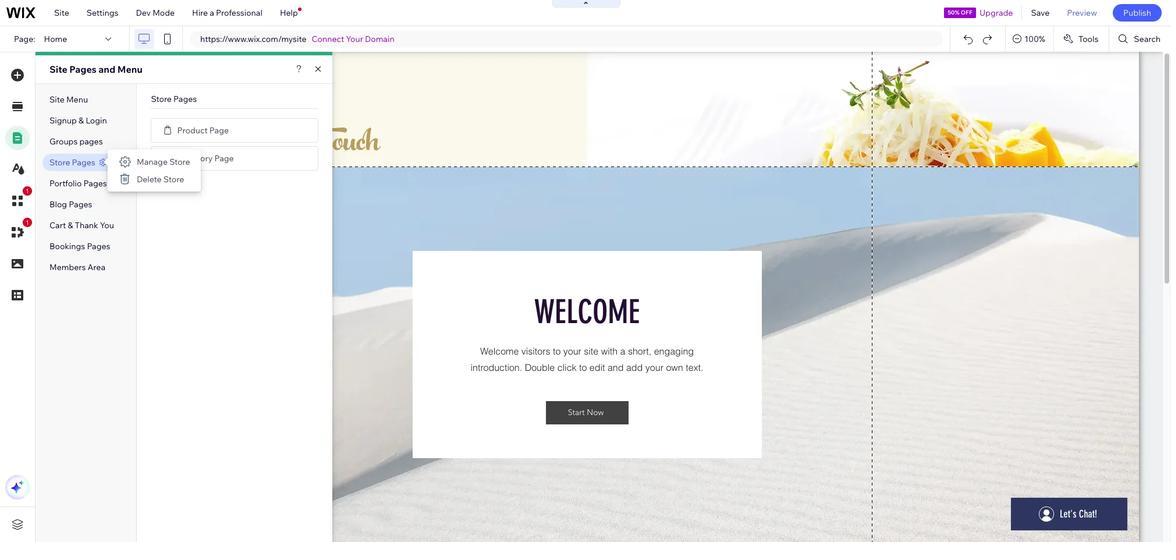 Task type: vqa. For each thing, say whether or not it's contained in the screenshot.
Signup
yes



Task type: describe. For each thing, give the bounding box(es) containing it.
preview
[[1068, 8, 1098, 18]]

1 horizontal spatial menu
[[118, 63, 143, 75]]

off
[[962, 9, 973, 16]]

page for product page
[[210, 125, 229, 135]]

members area
[[50, 262, 105, 273]]

publish
[[1124, 8, 1152, 18]]

groups
[[50, 136, 78, 147]]

blog pages
[[50, 199, 92, 210]]

delete
[[137, 174, 162, 185]]

category
[[177, 153, 213, 163]]

dev
[[136, 8, 151, 18]]

delete store
[[137, 174, 184, 185]]

area
[[88, 262, 105, 273]]

100%
[[1025, 34, 1046, 44]]

1 vertical spatial menu
[[66, 94, 88, 105]]

blog
[[50, 199, 67, 210]]

preview button
[[1059, 0, 1107, 26]]

a
[[210, 8, 214, 18]]

save
[[1032, 8, 1050, 18]]

publish button
[[1114, 4, 1163, 22]]

pages up cart & thank you
[[69, 199, 92, 210]]

pages left and
[[69, 63, 97, 75]]

tools button
[[1055, 26, 1110, 52]]

bookings
[[50, 241, 85, 252]]

page for category page
[[215, 153, 234, 163]]

product
[[177, 125, 208, 135]]

connect
[[312, 34, 344, 44]]

https://www.wix.com/mysite
[[200, 34, 307, 44]]

portfolio pages
[[50, 178, 107, 189]]

portfolio
[[50, 178, 82, 189]]

https://www.wix.com/mysite connect your domain
[[200, 34, 395, 44]]

pages up area
[[87, 241, 110, 252]]

signup & login
[[50, 115, 107, 126]]

members
[[50, 262, 86, 273]]

& for signup
[[79, 115, 84, 126]]

0 horizontal spatial store pages
[[50, 157, 95, 168]]

search
[[1135, 34, 1161, 44]]

manage
[[137, 157, 168, 167]]

thank
[[75, 220, 98, 231]]

product page
[[177, 125, 229, 135]]

dev mode
[[136, 8, 175, 18]]

hire
[[192, 8, 208, 18]]

site menu
[[50, 94, 88, 105]]

site for site
[[54, 8, 69, 18]]

pages up portfolio pages
[[72, 157, 95, 168]]

0 vertical spatial store pages
[[151, 94, 197, 104]]



Task type: locate. For each thing, give the bounding box(es) containing it.
upgrade
[[980, 8, 1014, 18]]

groups pages
[[50, 136, 103, 147]]

cart & thank you
[[50, 220, 114, 231]]

1 horizontal spatial store pages
[[151, 94, 197, 104]]

0 vertical spatial page
[[210, 125, 229, 135]]

tools
[[1079, 34, 1099, 44]]

menu
[[118, 63, 143, 75], [66, 94, 88, 105]]

1 vertical spatial &
[[68, 220, 73, 231]]

category page
[[177, 153, 234, 163]]

site for site pages and menu
[[50, 63, 67, 75]]

100% button
[[1007, 26, 1054, 52]]

0 vertical spatial site
[[54, 8, 69, 18]]

domain
[[365, 34, 395, 44]]

store
[[151, 94, 172, 104], [170, 157, 190, 167], [50, 157, 70, 168], [164, 174, 184, 185]]

store pages down groups pages
[[50, 157, 95, 168]]

settings
[[87, 8, 118, 18]]

manage store
[[137, 157, 190, 167]]

1 vertical spatial store pages
[[50, 157, 95, 168]]

50% off
[[948, 9, 973, 16]]

0 horizontal spatial menu
[[66, 94, 88, 105]]

pages
[[79, 136, 103, 147]]

professional
[[216, 8, 263, 18]]

page
[[210, 125, 229, 135], [215, 153, 234, 163]]

home
[[44, 34, 67, 44]]

1 vertical spatial page
[[215, 153, 234, 163]]

bookings pages
[[50, 241, 110, 252]]

site for site menu
[[50, 94, 65, 105]]

1 horizontal spatial &
[[79, 115, 84, 126]]

store pages up the product
[[151, 94, 197, 104]]

cart
[[50, 220, 66, 231]]

pages
[[69, 63, 97, 75], [174, 94, 197, 104], [72, 157, 95, 168], [84, 178, 107, 189], [69, 199, 92, 210], [87, 241, 110, 252]]

login
[[86, 115, 107, 126]]

search button
[[1110, 26, 1172, 52]]

site up the home at the left of page
[[54, 8, 69, 18]]

menu up signup & login
[[66, 94, 88, 105]]

save button
[[1023, 0, 1059, 26]]

store pages
[[151, 94, 197, 104], [50, 157, 95, 168]]

site
[[54, 8, 69, 18], [50, 63, 67, 75], [50, 94, 65, 105]]

and
[[99, 63, 115, 75]]

page right category on the top left
[[215, 153, 234, 163]]

& left login
[[79, 115, 84, 126]]

& right cart
[[68, 220, 73, 231]]

50%
[[948, 9, 960, 16]]

site down the home at the left of page
[[50, 63, 67, 75]]

pages up the product
[[174, 94, 197, 104]]

1 vertical spatial site
[[50, 63, 67, 75]]

signup
[[50, 115, 77, 126]]

site pages and menu
[[50, 63, 143, 75]]

help
[[280, 8, 298, 18]]

2 vertical spatial site
[[50, 94, 65, 105]]

& for cart
[[68, 220, 73, 231]]

you
[[100, 220, 114, 231]]

0 vertical spatial menu
[[118, 63, 143, 75]]

mode
[[153, 8, 175, 18]]

your
[[346, 34, 363, 44]]

pages right portfolio
[[84, 178, 107, 189]]

0 vertical spatial &
[[79, 115, 84, 126]]

site up signup
[[50, 94, 65, 105]]

&
[[79, 115, 84, 126], [68, 220, 73, 231]]

menu right and
[[118, 63, 143, 75]]

hire a professional
[[192, 8, 263, 18]]

0 horizontal spatial &
[[68, 220, 73, 231]]

page right the product
[[210, 125, 229, 135]]



